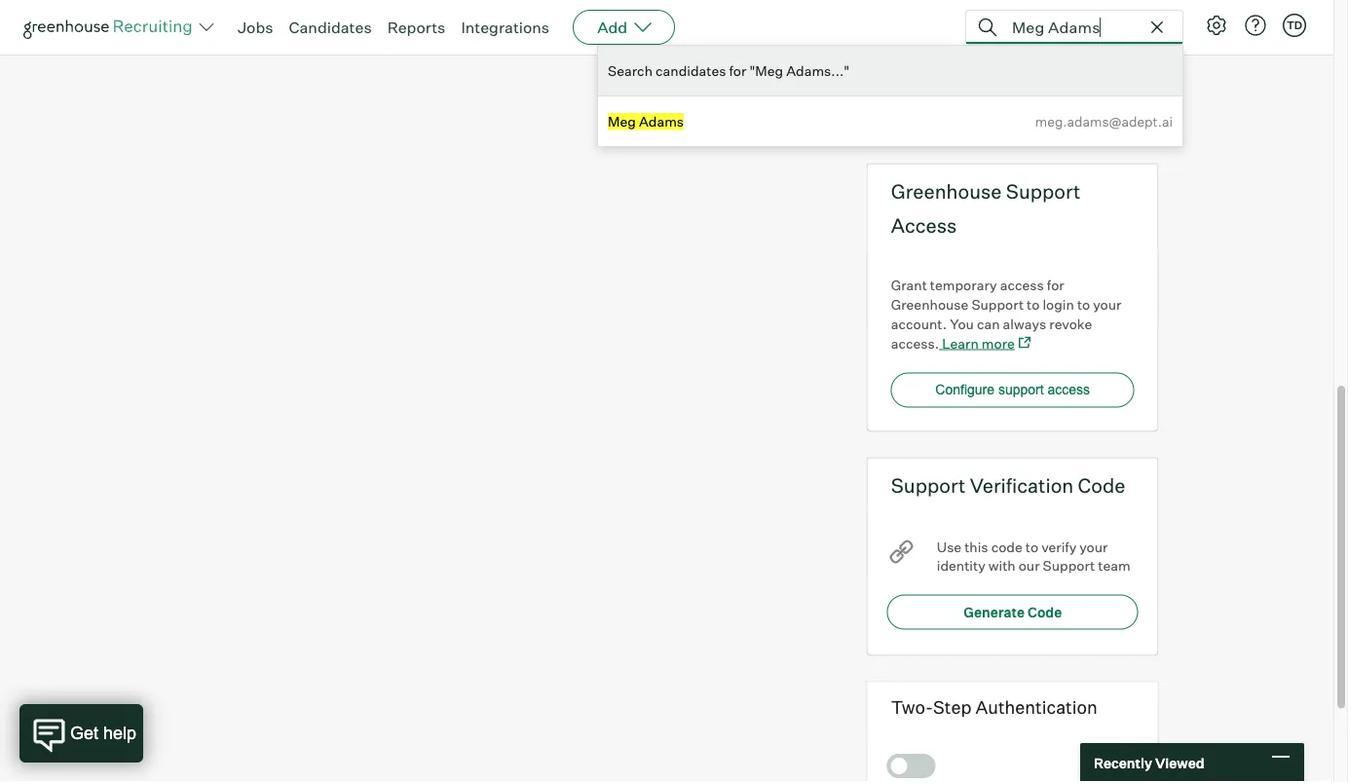 Task type: vqa. For each thing, say whether or not it's contained in the screenshot.
2
no



Task type: describe. For each thing, give the bounding box(es) containing it.
step
[[933, 697, 972, 719]]

use this code to verify your identity with our support team
[[937, 539, 1131, 575]]

connect
[[1070, 35, 1120, 52]]

linkedin
[[948, 35, 1003, 52]]

always
[[1003, 316, 1046, 333]]

jobs link
[[238, 18, 273, 37]]

reports
[[387, 18, 446, 37]]

for inside grant temporary access for greenhouse support to login to your account. you can always revoke access.
[[1047, 277, 1064, 294]]

verify
[[1041, 539, 1077, 556]]

now
[[887, 54, 913, 72]]

configure image
[[1205, 14, 1228, 37]]

you
[[898, 35, 920, 52]]

1 vertical spatial use
[[932, 54, 954, 72]]

learn
[[942, 335, 979, 352]]

td button
[[1279, 10, 1310, 41]]

cancel search image
[[1145, 16, 1169, 39]]

recently viewed
[[1094, 754, 1204, 771]]

with
[[988, 558, 1016, 575]]

if you use linkedin recruiter, connect now to use the integration.
[[887, 35, 1120, 72]]

td
[[1287, 19, 1302, 32]]

your inside use this code to verify your identity with our support team
[[1080, 539, 1108, 556]]

configure
[[935, 383, 995, 398]]

authentication
[[976, 697, 1097, 719]]

search
[[608, 62, 653, 79]]

support
[[998, 383, 1044, 398]]

to inside the if you use linkedin recruiter, connect now to use the integration.
[[916, 54, 929, 72]]

access.
[[891, 335, 939, 352]]

support verification code
[[891, 474, 1125, 498]]

our
[[1019, 558, 1040, 575]]

support up use
[[891, 474, 966, 498]]

can
[[977, 316, 1000, 333]]

integrations link
[[461, 18, 549, 37]]

two-
[[891, 697, 933, 719]]

the
[[957, 54, 977, 72]]

team
[[1098, 558, 1131, 575]]

0 horizontal spatial for
[[729, 62, 747, 79]]

viewed
[[1155, 754, 1204, 771]]

greenhouse recruiting image
[[23, 16, 199, 39]]

meg
[[608, 113, 636, 130]]

more
[[982, 335, 1015, 352]]

login
[[1043, 296, 1074, 313]]

adams
[[639, 113, 684, 130]]

learn more
[[942, 335, 1015, 352]]

revoke
[[1049, 316, 1092, 333]]

greenhouse support access
[[891, 179, 1081, 238]]



Task type: locate. For each thing, give the bounding box(es) containing it.
configure support access
[[935, 383, 1090, 398]]

access for temporary
[[1000, 277, 1044, 294]]

access
[[1000, 277, 1044, 294], [1048, 383, 1090, 398]]

candidates link
[[289, 18, 372, 37]]

greenhouse
[[891, 179, 1002, 204], [891, 296, 969, 313]]

support up 'can'
[[971, 296, 1024, 313]]

grant temporary access for greenhouse support to login to your account. you can always revoke access.
[[891, 277, 1121, 352]]

use right you
[[923, 35, 945, 52]]

meg.adams@adept.ai
[[1035, 113, 1173, 130]]

access right support
[[1048, 383, 1090, 398]]

greenhouse inside grant temporary access for greenhouse support to login to your account. you can always revoke access.
[[891, 296, 969, 313]]

for
[[729, 62, 747, 79], [1047, 277, 1064, 294]]

checkmark image
[[896, 759, 910, 773]]

to
[[916, 54, 929, 72], [1027, 296, 1040, 313], [1077, 296, 1090, 313], [1025, 539, 1038, 556]]

support inside greenhouse support access
[[1006, 179, 1081, 204]]

grant
[[891, 277, 927, 294]]

integrations
[[461, 18, 549, 37]]

code down the our
[[1028, 604, 1062, 621]]

1 horizontal spatial for
[[1047, 277, 1064, 294]]

1 vertical spatial access
[[1048, 383, 1090, 398]]

your inside grant temporary access for greenhouse support to login to your account. you can always revoke access.
[[1093, 296, 1121, 313]]

0 vertical spatial for
[[729, 62, 747, 79]]

access
[[891, 213, 957, 238]]

support down meg.adams@adept.ai
[[1006, 179, 1081, 204]]

generate
[[964, 604, 1025, 621]]

search candidates for "meg adams..." link
[[608, 56, 1173, 86]]

add
[[597, 18, 627, 37]]

two-step authentication
[[891, 697, 1097, 719]]

learn more link
[[939, 335, 1030, 352]]

code inside button
[[1028, 604, 1062, 621]]

to up revoke
[[1077, 296, 1090, 313]]

"meg
[[749, 62, 783, 79]]

your
[[1093, 296, 1121, 313], [1080, 539, 1108, 556]]

1 horizontal spatial access
[[1048, 383, 1090, 398]]

code right verification
[[1078, 474, 1125, 498]]

candidates
[[289, 18, 372, 37]]

meg adams
[[608, 113, 684, 130]]

use
[[923, 35, 945, 52], [932, 54, 954, 72]]

jobs
[[238, 18, 273, 37]]

0 vertical spatial greenhouse
[[891, 179, 1002, 204]]

adams..."
[[786, 62, 849, 79]]

1 greenhouse from the top
[[891, 179, 1002, 204]]

1 vertical spatial code
[[1028, 604, 1062, 621]]

your right login in the top right of the page
[[1093, 296, 1121, 313]]

0 vertical spatial code
[[1078, 474, 1125, 498]]

0 vertical spatial use
[[923, 35, 945, 52]]

code
[[1078, 474, 1125, 498], [1028, 604, 1062, 621]]

verification
[[970, 474, 1074, 498]]

integration.
[[980, 54, 1052, 72]]

your up team
[[1080, 539, 1108, 556]]

use
[[937, 539, 962, 556]]

0 horizontal spatial access
[[1000, 277, 1044, 294]]

0 vertical spatial your
[[1093, 296, 1121, 313]]

recently
[[1094, 754, 1152, 771]]

identity
[[937, 558, 985, 575]]

reports link
[[387, 18, 446, 37]]

search candidates for "meg adams..."
[[608, 62, 849, 79]]

this
[[964, 539, 988, 556]]

1 horizontal spatial code
[[1078, 474, 1125, 498]]

1 vertical spatial your
[[1080, 539, 1108, 556]]

td button
[[1283, 14, 1306, 37]]

support inside use this code to verify your identity with our support team
[[1043, 558, 1095, 575]]

account.
[[891, 316, 947, 333]]

generate code
[[964, 604, 1062, 621]]

support down verify on the right bottom of page
[[1043, 558, 1095, 575]]

2 greenhouse from the top
[[891, 296, 969, 313]]

1 vertical spatial for
[[1047, 277, 1064, 294]]

access for support
[[1048, 383, 1090, 398]]

greenhouse up account. at the top right of page
[[891, 296, 969, 313]]

1 vertical spatial greenhouse
[[891, 296, 969, 313]]

recruiter,
[[1006, 35, 1067, 52]]

to up always
[[1027, 296, 1040, 313]]

to inside use this code to verify your identity with our support team
[[1025, 539, 1038, 556]]

temporary
[[930, 277, 997, 294]]

for left "meg
[[729, 62, 747, 79]]

you
[[950, 316, 974, 333]]

access inside grant temporary access for greenhouse support to login to your account. you can always revoke access.
[[1000, 277, 1044, 294]]

candidates
[[656, 62, 726, 79]]

generate code button
[[887, 595, 1138, 630]]

access inside button
[[1048, 383, 1090, 398]]

support
[[1006, 179, 1081, 204], [971, 296, 1024, 313], [891, 474, 966, 498], [1043, 558, 1095, 575]]

to up the our
[[1025, 539, 1038, 556]]

greenhouse up access
[[891, 179, 1002, 204]]

0 vertical spatial access
[[1000, 277, 1044, 294]]

add button
[[573, 10, 675, 45]]

code
[[991, 539, 1022, 556]]

for up login in the top right of the page
[[1047, 277, 1064, 294]]

use left the
[[932, 54, 954, 72]]

support inside grant temporary access for greenhouse support to login to your account. you can always revoke access.
[[971, 296, 1024, 313]]

configure support access button
[[891, 373, 1134, 408]]

greenhouse inside greenhouse support access
[[891, 179, 1002, 204]]

0 horizontal spatial code
[[1028, 604, 1062, 621]]

Search text field
[[1007, 13, 1134, 41]]

access up always
[[1000, 277, 1044, 294]]

to right now on the right
[[916, 54, 929, 72]]

if
[[887, 35, 895, 52]]



